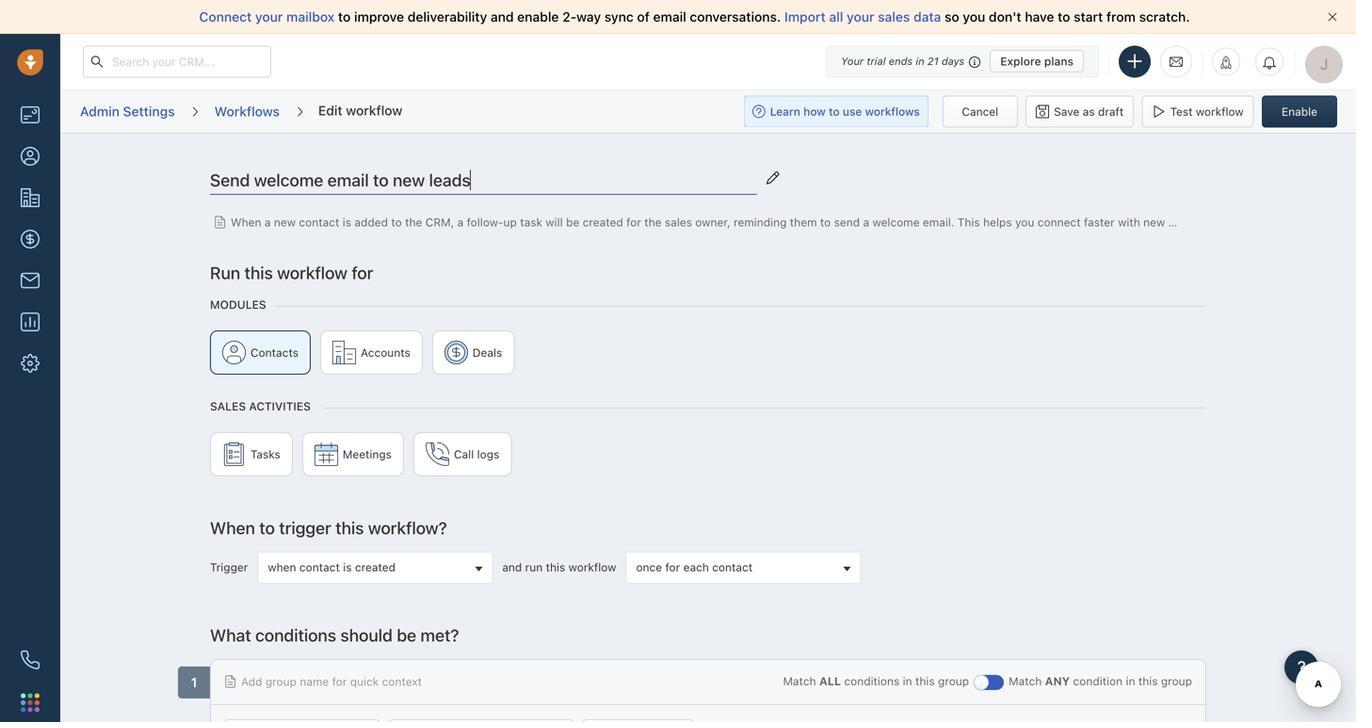 Task type: locate. For each thing, give the bounding box(es) containing it.
once
[[636, 561, 662, 574]]

2 horizontal spatial a
[[863, 216, 870, 229]]

sales left "owner,"
[[665, 216, 692, 229]]

save as draft button
[[1026, 96, 1134, 128]]

0 horizontal spatial match
[[783, 675, 816, 688]]

1 vertical spatial created
[[355, 561, 396, 574]]

quick
[[350, 675, 379, 689]]

1 vertical spatial when
[[210, 518, 255, 538]]

group for conditions in this group
[[938, 675, 970, 688]]

your right "all"
[[847, 9, 875, 24]]

for inside button
[[666, 561, 680, 574]]

group
[[210, 331, 1207, 384], [210, 432, 1207, 486]]

group containing tasks
[[210, 432, 1207, 486]]

new
[[274, 216, 296, 229], [1144, 216, 1166, 229]]

0 vertical spatial you
[[963, 9, 986, 24]]

this
[[245, 263, 273, 283], [336, 518, 364, 538], [546, 561, 566, 574], [916, 675, 935, 688], [1139, 675, 1158, 688]]

with
[[1118, 216, 1141, 229]]

settings
[[123, 103, 175, 119]]

group containing contacts
[[210, 331, 1207, 384]]

1 vertical spatial is
[[343, 561, 352, 574]]

for left each
[[666, 561, 680, 574]]

when up trigger
[[210, 518, 255, 538]]

contact left 'added'
[[299, 216, 340, 229]]

you
[[963, 9, 986, 24], [1016, 216, 1035, 229]]

the left "owner,"
[[645, 216, 662, 229]]

0 horizontal spatial in
[[903, 675, 912, 688]]

0 horizontal spatial sales
[[665, 216, 692, 229]]

0 horizontal spatial you
[[963, 9, 986, 24]]

1 horizontal spatial in
[[916, 55, 925, 67]]

2-
[[563, 9, 577, 24]]

workflow left once
[[569, 561, 617, 574]]

0 horizontal spatial created
[[355, 561, 396, 574]]

0 vertical spatial group
[[210, 331, 1207, 384]]

when to trigger this workflow?
[[210, 518, 447, 538]]

match left any
[[1009, 675, 1042, 688]]

2 match from the left
[[1009, 675, 1042, 688]]

freshworks switcher image
[[21, 694, 40, 712]]

add
[[241, 675, 262, 689]]

conditions up name
[[255, 626, 336, 646]]

is left 'added'
[[343, 216, 351, 229]]

match all conditions in this group
[[783, 675, 970, 688]]

group for modules
[[210, 331, 1207, 384]]

for left "owner,"
[[627, 216, 641, 229]]

1 horizontal spatial sales
[[878, 9, 910, 24]]

2 horizontal spatial in
[[1126, 675, 1136, 688]]

0 horizontal spatial your
[[255, 9, 283, 24]]

follow-
[[467, 216, 504, 229]]

as
[[1083, 105, 1095, 118]]

phone image
[[21, 651, 40, 670]]

from
[[1107, 9, 1136, 24]]

added
[[355, 216, 388, 229]]

1 group from the top
[[210, 331, 1207, 384]]

0 horizontal spatial new
[[274, 216, 296, 229]]

in for condition
[[1126, 675, 1136, 688]]

test workflow button
[[1142, 96, 1254, 128]]

contact right each
[[712, 561, 753, 574]]

2 horizontal spatial group
[[1161, 675, 1193, 688]]

match for match any condition in this group
[[1009, 675, 1042, 688]]

run this workflow for
[[210, 263, 373, 283]]

1 your from the left
[[255, 9, 283, 24]]

when up run at the left
[[231, 216, 261, 229]]

1 horizontal spatial conditions
[[844, 675, 900, 688]]

created down the workflow?
[[355, 561, 396, 574]]

draft
[[1098, 105, 1124, 118]]

0 horizontal spatial conditions
[[255, 626, 336, 646]]

0 vertical spatial when
[[231, 216, 261, 229]]

1 horizontal spatial the
[[645, 216, 662, 229]]

meetings button
[[302, 432, 404, 477]]

0 vertical spatial is
[[343, 216, 351, 229]]

is inside button
[[343, 561, 352, 574]]

new up the run this workflow for
[[274, 216, 296, 229]]

scratch.
[[1140, 9, 1190, 24]]

2 your from the left
[[847, 9, 875, 24]]

is down when to trigger this workflow?
[[343, 561, 352, 574]]

1 horizontal spatial created
[[583, 216, 623, 229]]

trigger
[[210, 561, 248, 574]]

contact for when
[[299, 216, 340, 229]]

for down 'added'
[[352, 263, 373, 283]]

enable button
[[1262, 96, 1338, 128]]

a right crm,
[[457, 216, 464, 229]]

conditions
[[255, 626, 336, 646], [844, 675, 900, 688]]

add group name for quick context
[[241, 675, 422, 689]]

1 vertical spatial be
[[397, 626, 416, 646]]

call
[[454, 448, 474, 461]]

and left run
[[502, 561, 522, 574]]

workflow right the test
[[1196, 105, 1244, 118]]

meetings
[[343, 448, 392, 461]]

1 a from the left
[[265, 216, 271, 229]]

0 horizontal spatial group
[[266, 675, 297, 689]]

0 vertical spatial be
[[566, 216, 580, 229]]

0 horizontal spatial a
[[265, 216, 271, 229]]

be left met?
[[397, 626, 416, 646]]

2 group from the top
[[210, 432, 1207, 486]]

to right mailbox
[[338, 9, 351, 24]]

1 horizontal spatial a
[[457, 216, 464, 229]]

save as draft
[[1054, 105, 1124, 118]]

and
[[491, 9, 514, 24], [502, 561, 522, 574]]

of
[[637, 9, 650, 24]]

leads.
[[1169, 216, 1201, 229]]

ends
[[889, 55, 913, 67]]

1 vertical spatial you
[[1016, 216, 1035, 229]]

0 horizontal spatial the
[[405, 216, 422, 229]]

your
[[255, 9, 283, 24], [847, 9, 875, 24]]

1 horizontal spatial your
[[847, 9, 875, 24]]

when for when a new contact is added to the crm, a follow-up task will be created for the sales owner, reminding them to send a welcome email. this helps you connect faster with new leads.
[[231, 216, 261, 229]]

tasks
[[251, 448, 281, 461]]

to right 'added'
[[391, 216, 402, 229]]

0 vertical spatial sales
[[878, 9, 910, 24]]

new right with
[[1144, 216, 1166, 229]]

a
[[265, 216, 271, 229], [457, 216, 464, 229], [863, 216, 870, 229]]

created right will
[[583, 216, 623, 229]]

you right so
[[963, 9, 986, 24]]

you right helps
[[1016, 216, 1035, 229]]

1 vertical spatial and
[[502, 561, 522, 574]]

the left crm,
[[405, 216, 422, 229]]

be right will
[[566, 216, 580, 229]]

connect
[[199, 9, 252, 24]]

plans
[[1045, 55, 1074, 68]]

all
[[829, 9, 844, 24]]

match
[[783, 675, 816, 688], [1009, 675, 1042, 688]]

1 vertical spatial sales
[[665, 216, 692, 229]]

import
[[785, 9, 826, 24]]

in right all
[[903, 675, 912, 688]]

in for ends
[[916, 55, 925, 67]]

trial
[[867, 55, 886, 67]]

workflow inside button
[[1196, 105, 1244, 118]]

run
[[210, 263, 240, 283]]

Add workflow name text field
[[210, 167, 757, 195]]

a right send in the right top of the page
[[863, 216, 870, 229]]

contacts button
[[210, 331, 311, 375]]

1 the from the left
[[405, 216, 422, 229]]

each
[[684, 561, 709, 574]]

sales
[[878, 9, 910, 24], [665, 216, 692, 229]]

contact
[[299, 216, 340, 229], [299, 561, 340, 574], [712, 561, 753, 574]]

and left enable
[[491, 9, 514, 24]]

2 a from the left
[[457, 216, 464, 229]]

workflow right edit
[[346, 102, 403, 118]]

them
[[790, 216, 817, 229]]

1 horizontal spatial group
[[938, 675, 970, 688]]

send
[[834, 216, 860, 229]]

1 horizontal spatial match
[[1009, 675, 1042, 688]]

group for sales activities
[[210, 432, 1207, 486]]

in left 21
[[916, 55, 925, 67]]

your left mailbox
[[255, 9, 283, 24]]

workflow
[[346, 102, 403, 118], [1196, 105, 1244, 118], [277, 263, 348, 283], [569, 561, 617, 574]]

1 vertical spatial group
[[210, 432, 1207, 486]]

1 new from the left
[[274, 216, 296, 229]]

1 vertical spatial conditions
[[844, 675, 900, 688]]

1 match from the left
[[783, 675, 816, 688]]

sales left data on the top right of the page
[[878, 9, 910, 24]]

for
[[627, 216, 641, 229], [352, 263, 373, 283], [666, 561, 680, 574], [332, 675, 347, 689]]

the
[[405, 216, 422, 229], [645, 216, 662, 229]]

conditions right all
[[844, 675, 900, 688]]

in
[[916, 55, 925, 67], [903, 675, 912, 688], [1126, 675, 1136, 688]]

a up the run this workflow for
[[265, 216, 271, 229]]

sales
[[210, 400, 246, 413]]

0 horizontal spatial be
[[397, 626, 416, 646]]

match left all
[[783, 675, 816, 688]]

in right condition at the right bottom of the page
[[1126, 675, 1136, 688]]

deliverability
[[408, 9, 487, 24]]

context
[[382, 675, 422, 689]]

cancel
[[962, 105, 999, 118]]

1 horizontal spatial be
[[566, 216, 580, 229]]

test workflow
[[1171, 105, 1244, 118]]

1 horizontal spatial new
[[1144, 216, 1166, 229]]

mailbox
[[286, 9, 335, 24]]

sync
[[605, 9, 634, 24]]

call logs button
[[414, 432, 512, 477]]



Task type: vqa. For each thing, say whether or not it's contained in the screenshot.
so
yes



Task type: describe. For each thing, give the bounding box(es) containing it.
edit workflow
[[318, 102, 403, 118]]

match for match all conditions in this group
[[783, 675, 816, 688]]

3 a from the left
[[863, 216, 870, 229]]

logs
[[477, 448, 500, 461]]

when
[[268, 561, 296, 574]]

2 new from the left
[[1144, 216, 1166, 229]]

in for conditions
[[903, 675, 912, 688]]

start
[[1074, 9, 1103, 24]]

workflow right run at the left
[[277, 263, 348, 283]]

have
[[1025, 9, 1055, 24]]

run
[[525, 561, 543, 574]]

up
[[504, 216, 517, 229]]

enable
[[1282, 105, 1318, 118]]

tasks button
[[210, 432, 293, 477]]

import all your sales data link
[[785, 9, 945, 24]]

trigger
[[279, 518, 331, 538]]

explore plans
[[1001, 55, 1074, 68]]

reminding
[[734, 216, 787, 229]]

close image
[[1328, 12, 1338, 22]]

days
[[942, 55, 965, 67]]

and run this workflow
[[502, 561, 617, 574]]

your trial ends in 21 days
[[841, 55, 965, 67]]

explore
[[1001, 55, 1042, 68]]

21
[[928, 55, 939, 67]]

when a new contact is added to the crm, a follow-up task will be created for the sales owner, reminding them to send a welcome email. this helps you connect faster with new leads.
[[231, 216, 1201, 229]]

for left quick
[[332, 675, 347, 689]]

way
[[577, 9, 601, 24]]

created inside when contact is created button
[[355, 561, 396, 574]]

data
[[914, 9, 941, 24]]

explore plans link
[[990, 50, 1084, 73]]

name
[[300, 675, 329, 689]]

deals
[[473, 346, 502, 359]]

owner,
[[696, 216, 731, 229]]

contact right 'when' on the bottom left of page
[[299, 561, 340, 574]]

email.
[[923, 216, 955, 229]]

all
[[820, 675, 841, 688]]

connect
[[1038, 216, 1081, 229]]

to left send in the right top of the page
[[820, 216, 831, 229]]

welcome
[[873, 216, 920, 229]]

crm,
[[426, 216, 454, 229]]

0 vertical spatial conditions
[[255, 626, 336, 646]]

0 vertical spatial created
[[583, 216, 623, 229]]

Search your CRM... text field
[[83, 46, 271, 78]]

email
[[653, 9, 687, 24]]

to left start
[[1058, 9, 1071, 24]]

when contact is created button
[[257, 552, 493, 584]]

match any condition in this group
[[1009, 675, 1193, 688]]

accounts
[[361, 346, 411, 359]]

edit
[[318, 102, 343, 118]]

activities
[[249, 400, 311, 413]]

admin
[[80, 103, 120, 119]]

what's new image
[[1220, 56, 1233, 69]]

when contact is created
[[268, 561, 396, 574]]

will
[[546, 216, 563, 229]]

once for each contact button
[[626, 552, 861, 584]]

should
[[341, 626, 393, 646]]

contacts
[[251, 346, 299, 359]]

admin settings
[[80, 103, 175, 119]]

sales activities
[[210, 400, 311, 413]]

contact for once
[[712, 561, 753, 574]]

faster
[[1084, 216, 1115, 229]]

group for condition in this group
[[1161, 675, 1193, 688]]

your
[[841, 55, 864, 67]]

workflows
[[214, 103, 280, 119]]

met?
[[421, 626, 459, 646]]

improve
[[354, 9, 404, 24]]

enable
[[517, 9, 559, 24]]

conversations.
[[690, 9, 781, 24]]

when for when to trigger this workflow?
[[210, 518, 255, 538]]

admin settings link
[[79, 97, 176, 126]]

any
[[1045, 675, 1070, 688]]

what conditions should be met?
[[210, 626, 459, 646]]

this
[[958, 216, 980, 229]]

so
[[945, 9, 960, 24]]

what
[[210, 626, 251, 646]]

2 the from the left
[[645, 216, 662, 229]]

modules
[[210, 298, 266, 311]]

once for each contact
[[636, 561, 753, 574]]

0 vertical spatial and
[[491, 9, 514, 24]]

helps
[[984, 216, 1012, 229]]

connect your mailbox to improve deliverability and enable 2-way sync of email conversations. import all your sales data so you don't have to start from scratch.
[[199, 9, 1190, 24]]

call logs
[[454, 448, 500, 461]]

test
[[1171, 105, 1193, 118]]

to left trigger
[[259, 518, 275, 538]]

workflow?
[[368, 518, 447, 538]]

send email image
[[1170, 54, 1183, 70]]

task
[[520, 216, 543, 229]]

condition
[[1074, 675, 1123, 688]]

1 horizontal spatial you
[[1016, 216, 1035, 229]]

phone element
[[11, 642, 49, 679]]

accounts button
[[320, 331, 423, 375]]



